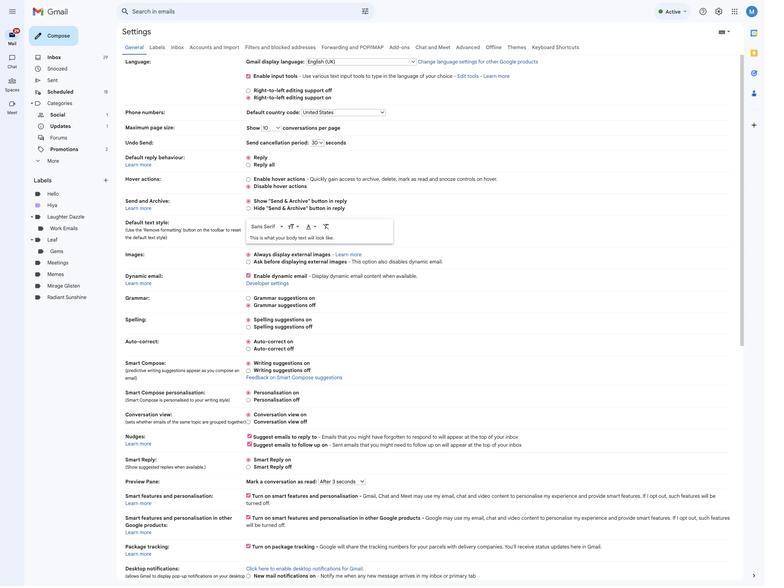 Task type: vqa. For each thing, say whether or not it's contained in the screenshot.
271 at top right
no



Task type: locate. For each thing, give the bounding box(es) containing it.
Smart Reply on radio
[[274, 509, 279, 515]]

1 vertical spatial use
[[505, 573, 514, 580]]

1 writing from the top
[[282, 401, 302, 407]]

disables
[[432, 288, 453, 294]]

enable for input
[[282, 81, 300, 88]]

2 right- from the top
[[282, 105, 299, 112]]

have
[[413, 482, 425, 489]]

1 vertical spatial personalise
[[607, 573, 636, 580]]

learn down preview
[[139, 557, 154, 563]]

shortcuts
[[618, 49, 644, 56]]

same
[[200, 466, 211, 472]]

suggestions for writing suggestions off
[[303, 409, 336, 415]]

None checkbox
[[274, 81, 279, 89], [275, 483, 280, 488], [275, 491, 280, 497], [274, 549, 279, 554], [274, 573, 279, 578], [274, 81, 279, 89], [275, 483, 280, 488], [275, 491, 280, 497], [274, 549, 279, 554], [274, 573, 279, 578]]

0 vertical spatial enable
[[282, 81, 300, 88]]

experience
[[613, 549, 642, 555], [647, 573, 675, 580]]

right- right right-to-left editing support on option
[[282, 105, 299, 112]]

settings
[[136, 30, 168, 41]]

archive" down show "send & archive" button in reply
[[319, 228, 342, 235]]

default for default text style: (use the 'remove formatting' button on the toolbar to reset the default text style)
[[139, 244, 159, 251]]

grammar suggestions on
[[282, 328, 350, 335]]

button up the hide "send & archive" button in reply
[[346, 220, 364, 227]]

send down hover
[[139, 220, 153, 227]]

Reply radio
[[274, 172, 279, 178]]

Smart Reply off radio
[[274, 517, 279, 523]]

more down nudges:
[[155, 490, 168, 497]]

smart compose: (predictive writing suggestions appear as you compose an email)
[[139, 401, 266, 423]]

hide "send & archive" button in reply
[[282, 228, 383, 235]]

0 vertical spatial you
[[230, 409, 238, 415]]

off up mark a conversation as read:
[[317, 516, 324, 523]]

conversation for conversation view off
[[282, 466, 318, 473]]

is left personalised
[[177, 442, 180, 448]]

send inside send and archive: learn more
[[139, 220, 153, 227]]

1 vertical spatial right-
[[282, 105, 299, 112]]

0 horizontal spatial 29
[[16, 31, 21, 37]]

editing down right-to-left editing support off
[[318, 105, 337, 112]]

0 horizontal spatial writing
[[164, 409, 178, 415]]

auto- down spelling:
[[139, 376, 155, 383]]

to-
[[299, 97, 307, 104], [299, 105, 307, 112]]

emails
[[170, 466, 184, 472], [305, 482, 323, 489], [305, 491, 323, 498], [382, 491, 399, 498]]

hover up disable hover actions
[[302, 196, 318, 203]]

nudges: learn more
[[139, 482, 168, 497]]

google
[[555, 65, 574, 72], [422, 573, 441, 580], [473, 573, 491, 580], [139, 581, 159, 587]]

to inside 'gmail, chat and meet may use my email, chat and video content to personalise my experience and provide smart features. if i opt out, such fea'
[[567, 549, 572, 555]]

period:
[[324, 155, 343, 162]]

1 vertical spatial opt
[[755, 573, 764, 580]]

0 horizontal spatial settings
[[301, 312, 321, 319]]

default down right-to-left editing support on option
[[274, 122, 294, 129]]

you inside smart compose: (predictive writing suggestions appear as you compose an email)
[[230, 409, 238, 415]]

conversation up whether
[[139, 458, 176, 465]]

off for writing suggestions on
[[338, 409, 345, 415]]

1 vertical spatial grammar
[[282, 336, 307, 343]]

reply down conversation view off on the left bottom of page
[[331, 482, 345, 489]]

1 suggest from the top
[[281, 482, 304, 489]]

suggestions for spelling suggestions off
[[305, 360, 338, 367]]

1 horizontal spatial chat
[[421, 549, 433, 555]]

gmail,
[[403, 549, 419, 555]]

"send for hide
[[296, 228, 312, 235]]

chat inside google may use my email, chat and video content to personalise my experience and provide smart features. if i opt
[[541, 573, 552, 580]]

1 vertical spatial style)
[[243, 442, 255, 448]]

writing up are
[[227, 442, 242, 448]]

Search in emails search field
[[129, 3, 417, 22]]

1 turn from the top
[[280, 549, 293, 555]]

1 vertical spatial left
[[307, 105, 316, 112]]

smart for smart features and personalisation in other google products:
[[139, 573, 156, 580]]

correct for on
[[298, 376, 318, 383]]

if left out,
[[715, 549, 718, 555]]

display for language:
[[291, 65, 310, 72]]

your
[[473, 81, 484, 88], [306, 261, 317, 268], [217, 442, 226, 448], [549, 482, 561, 489], [553, 491, 565, 498]]

Conversation view off radio
[[274, 467, 279, 473]]

2 turn from the top
[[280, 573, 293, 580]]

more
[[53, 176, 66, 182]]

view for on
[[320, 458, 332, 465]]

suggestions for grammar suggestions off
[[309, 336, 342, 343]]

1 horizontal spatial up
[[475, 491, 482, 498]]

settings inside enable dynamic email developer settings
[[301, 312, 321, 319]]

might left have
[[398, 482, 412, 489]]

to
[[406, 81, 412, 88], [396, 196, 401, 203], [251, 253, 255, 259], [211, 442, 215, 448], [324, 482, 330, 489], [346, 482, 352, 489], [452, 482, 457, 489], [481, 482, 486, 489], [324, 491, 330, 498], [452, 491, 458, 498], [567, 549, 572, 555], [600, 573, 606, 580]]

suggestions inside smart compose: (predictive writing suggestions appear as you compose an email)
[[180, 409, 206, 415]]

style) up "grouped"
[[243, 442, 255, 448]]

language:
[[139, 65, 168, 72]]

2 to- from the top
[[299, 105, 307, 112]]

2 vertical spatial as
[[331, 532, 337, 539]]

gmail image
[[36, 5, 80, 21]]

labels right the general
[[166, 49, 184, 56]]

1 vertical spatial sent
[[369, 491, 381, 498]]

2 tools from the left
[[393, 81, 405, 88]]

1 vertical spatial default
[[139, 172, 159, 178]]

dazzle
[[77, 238, 94, 245]]

send
[[274, 155, 287, 162], [139, 220, 153, 227]]

language
[[485, 65, 509, 72], [442, 81, 465, 88]]

may inside 'gmail, chat and meet may use my email, chat and video content to personalise my experience and provide smart features. if i opt out, such fea'
[[460, 549, 470, 555]]

0 vertical spatial correct
[[298, 376, 318, 383]]

to inside google may use my email, chat and video content to personalise my experience and provide smart features. if i opt
[[600, 573, 606, 580]]

0 vertical spatial chat
[[507, 549, 519, 555]]

suggest for suggest emails to reply to - emails that you might have forgotten to respond to will appear at the top of your inbox
[[281, 482, 304, 489]]

2 horizontal spatial tools
[[520, 81, 532, 88]]

off for smart reply on
[[317, 516, 324, 523]]

1 horizontal spatial experience
[[647, 573, 675, 580]]

0 horizontal spatial other
[[243, 573, 258, 580]]

0 vertical spatial default
[[274, 122, 294, 129]]

0 horizontal spatial labels
[[38, 197, 57, 205]]

0 horizontal spatial video
[[531, 549, 545, 555]]

default up (use
[[139, 244, 159, 251]]

view down conversation view on
[[320, 466, 332, 473]]

1 to- from the top
[[299, 97, 307, 104]]

external
[[324, 280, 346, 286], [342, 288, 365, 294]]

this left option
[[391, 288, 401, 294]]

Spelling suggestions off radio
[[274, 361, 279, 367]]

chat right gmail,
[[421, 549, 433, 555]]

Search in emails text field
[[147, 9, 379, 17]]

spelling right spelling suggestions on radio
[[282, 352, 304, 359]]

learn
[[139, 180, 154, 186], [139, 228, 154, 235], [373, 280, 387, 286], [139, 312, 154, 319], [139, 490, 154, 497], [139, 557, 154, 563]]

2 suggest from the top
[[281, 491, 304, 498]]

features inside smart features and personalisation: learn more
[[157, 549, 180, 555]]

1 horizontal spatial provide
[[687, 573, 706, 580]]

2 horizontal spatial you
[[412, 491, 421, 498]]

2 writing from the top
[[282, 409, 302, 415]]

email, inside 'gmail, chat and meet may use my email, chat and video content to personalise my experience and provide smart features. if i opt out, such fea'
[[491, 549, 506, 555]]

0 vertical spatial show
[[274, 139, 290, 146]]

grammar right grammar suggestions off option
[[282, 336, 307, 343]]

smart features and personalisation in other google products:
[[139, 573, 258, 587]]

labels link
[[166, 49, 184, 56]]

2 vertical spatial button
[[203, 253, 218, 259]]

i inside 'gmail, chat and meet may use my email, chat and video content to personalise my experience and provide smart features. if i opt out, such fea'
[[719, 549, 721, 555]]

features.
[[690, 549, 713, 555], [724, 573, 746, 580]]

style:
[[173, 244, 188, 251]]

Disable hover actions radio
[[274, 205, 279, 211]]

default inside "default text style: (use the 'remove formatting' button on the toolbar to reset the default text style)"
[[139, 244, 159, 251]]

support for on
[[338, 105, 360, 112]]

Show "Send & Archive" button in reply radio
[[274, 221, 279, 227]]

sans serif
[[279, 248, 306, 255]]

0 horizontal spatial inbox
[[53, 60, 68, 67]]

1 horizontal spatial might
[[422, 491, 437, 498]]

settings up grammar suggestions on
[[301, 312, 321, 319]]

2 up from the left
[[475, 491, 482, 498]]

email, down 'gmail, chat and meet may use my email, chat and video content to personalise my experience and provide smart features. if i opt out, such fea'
[[524, 573, 539, 580]]

editing for off
[[318, 97, 337, 104]]

send for send and archive: learn more
[[139, 220, 153, 227]]

1 vertical spatial at
[[520, 491, 525, 498]]

& up the hide "send & archive" button in reply
[[316, 220, 320, 227]]

1 correct from the top
[[298, 376, 318, 383]]

smart for smart compose personalisation: (smart compose is personalised to your writing style)
[[139, 433, 156, 440]]

images down the look
[[348, 280, 367, 286]]

input right various
[[378, 81, 391, 88]]

0 vertical spatial suggest
[[281, 482, 304, 489]]

spaces heading
[[0, 97, 27, 103]]

learn up (use
[[139, 228, 154, 235]]

spelling for spelling suggestions on
[[282, 352, 304, 359]]

29
[[16, 31, 21, 37], [115, 61, 120, 67]]

smart inside smart compose: (predictive writing suggestions appear as you compose an email)
[[139, 401, 156, 407]]

smart inside feedback on smart compose suggestions link
[[308, 417, 323, 423]]

conversation view: (sets whether emails of the same topic are grouped together)
[[139, 458, 273, 472]]

default inside default reply behaviour: learn more
[[139, 172, 159, 178]]

learn more link up grammar:
[[139, 312, 168, 319]]

personalisation for turn on smart features and personalisation in other google products -
[[356, 573, 398, 580]]

whether
[[151, 466, 169, 472]]

1 right- from the top
[[282, 97, 299, 104]]

2 left from the top
[[307, 105, 316, 112]]

0 horizontal spatial emails
[[70, 251, 87, 257]]

snoozed
[[53, 73, 75, 80]]

images:
[[139, 280, 160, 286]]

button down show "send & archive" button in reply
[[344, 228, 362, 235]]

learn more link down nudges:
[[139, 490, 168, 497]]

None checkbox
[[274, 304, 279, 309]]

-
[[332, 81, 335, 88], [504, 81, 507, 88], [341, 196, 343, 203], [369, 280, 371, 286], [387, 288, 390, 294], [354, 482, 356, 489], [366, 491, 368, 498], [399, 549, 402, 555], [469, 573, 472, 580]]

1 horizontal spatial email,
[[524, 573, 539, 580]]

use inside google may use my email, chat and video content to personalise my experience and provide smart features. if i opt
[[505, 573, 514, 580]]

actions for disable
[[321, 204, 341, 211]]

chat down 'gmail, chat and meet may use my email, chat and video content to personalise my experience and provide smart features. if i opt out, such fea'
[[541, 573, 552, 580]]

button inside "default text style: (use the 'remove formatting' button on the toolbar to reset the default text style)"
[[203, 253, 218, 259]]

off up feedback on smart compose suggestions
[[338, 409, 345, 415]]

maximum
[[139, 138, 165, 145]]

topic
[[213, 466, 223, 472]]

enable inside enable dynamic email developer settings
[[282, 304, 300, 311]]

smart inside smart features and personalisation in other google products:
[[139, 573, 156, 580]]

smart inside 'gmail, chat and meet may use my email, chat and video content to personalise my experience and provide smart features. if i opt out, such fea'
[[674, 549, 689, 555]]

suggest emails to reply to - emails that you might have forgotten to respond to will appear at the top of your inbox
[[281, 482, 576, 489]]

more up "ask before displaying external images - this option also disables dynamic email."
[[389, 280, 402, 286]]

like.
[[362, 261, 371, 268]]

2 editing from the top
[[318, 105, 337, 112]]

enable up developer
[[282, 304, 300, 311]]

input
[[301, 81, 316, 88], [378, 81, 391, 88]]

ask before displaying external images - this option also disables dynamic email.
[[282, 288, 492, 294]]

language down the change
[[442, 81, 465, 88]]

features. inside google may use my email, chat and video content to personalise my experience and provide smart features. if i opt
[[724, 573, 746, 580]]

might down suggest emails to reply to - emails that you might have forgotten to respond to will appear at the top of your inbox
[[422, 491, 437, 498]]

more up the hover actions:
[[155, 180, 168, 186]]

personalise inside 'gmail, chat and meet may use my email, chat and video content to personalise my experience and provide smart features. if i opt out, such fea'
[[574, 549, 603, 555]]

reply down smart reply on
[[300, 516, 315, 523]]

gmail
[[274, 65, 289, 72]]

spelling
[[282, 352, 304, 359], [282, 360, 304, 367]]

reply
[[161, 172, 175, 178], [372, 220, 386, 227], [369, 228, 383, 235], [331, 482, 345, 489]]

Personalisation off radio
[[274, 442, 279, 448]]

personalisation inside smart features and personalisation in other google products:
[[193, 573, 235, 580]]

learn more link down preview
[[139, 557, 168, 563]]

compose inside compose button
[[53, 36, 78, 43]]

personalisation for personalisation off
[[282, 441, 324, 448]]

left down right-to-left editing support off
[[307, 105, 316, 112]]

0 vertical spatial if
[[715, 549, 718, 555]]

1 vertical spatial may
[[493, 573, 503, 580]]

actions:
[[157, 196, 179, 203]]

0 horizontal spatial up
[[349, 491, 356, 498]]

2 correct from the top
[[298, 384, 318, 391]]

smart inside smart features and personalisation: learn more
[[139, 549, 156, 555]]

1 vertical spatial correct
[[298, 384, 318, 391]]

features up products:
[[157, 573, 180, 580]]

0 vertical spatial chat
[[462, 49, 475, 56]]

products:
[[160, 581, 186, 587]]

conversation for conversation view: (sets whether emails of the same topic are grouped together)
[[139, 458, 176, 465]]

& down show "send & archive" button in reply
[[313, 228, 318, 235]]

use inside 'gmail, chat and meet may use my email, chat and video content to personalise my experience and provide smart features. if i opt out, such fea'
[[472, 549, 481, 555]]

Spelling suggestions on radio
[[274, 353, 279, 359]]

0 vertical spatial provide
[[654, 549, 673, 555]]

"send for show
[[298, 220, 314, 227]]

learn inside nudges: learn more
[[139, 490, 154, 497]]

are
[[225, 466, 232, 472]]

emails inside the conversation view: (sets whether emails of the same topic are grouped together)
[[170, 466, 184, 472]]

0 vertical spatial at
[[516, 482, 521, 489]]

external up displaying
[[324, 280, 346, 286]]

writing suggestions on
[[282, 401, 344, 407]]

formatting options toolbar
[[276, 245, 435, 259]]

i inside google may use my email, chat and video content to personalise my experience and provide smart features. if i opt
[[753, 573, 754, 580]]

1 spelling from the top
[[282, 352, 304, 359]]

0 vertical spatial i
[[719, 549, 721, 555]]

learn more
[[139, 312, 168, 319]]

0 vertical spatial personalisation:
[[184, 433, 228, 440]]

writing up feedback
[[282, 409, 302, 415]]

send up reply option
[[274, 155, 287, 162]]

enable
[[282, 81, 300, 88], [282, 196, 300, 203], [282, 304, 300, 311]]

off for grammar suggestions on
[[343, 336, 351, 343]]

1 vertical spatial enable
[[282, 196, 300, 203]]

inbox link up snoozed
[[53, 60, 68, 67]]

& for hide
[[313, 228, 318, 235]]

learn inside send and archive: learn more
[[139, 228, 154, 235]]

0 horizontal spatial experience
[[613, 549, 642, 555]]

default down undo
[[139, 172, 159, 178]]

laughter
[[53, 238, 76, 245]]

2 personalisation from the top
[[282, 441, 324, 448]]

suggest down conversation view off on the left bottom of page
[[281, 482, 304, 489]]

1 horizontal spatial video
[[564, 573, 578, 580]]

0 horizontal spatial style)
[[174, 261, 186, 267]]

2 spelling from the top
[[282, 360, 304, 367]]

1 grammar from the top
[[282, 328, 307, 335]]

general
[[139, 49, 160, 56]]

forwarding and pop/imap
[[358, 49, 427, 56]]

the inside the conversation view: (sets whether emails of the same topic are grouped together)
[[191, 466, 198, 472]]

enable for dynamic
[[282, 304, 300, 311]]

smart for smart features and personalisation: learn more
[[139, 549, 156, 555]]

0 vertical spatial send
[[274, 155, 287, 162]]

style)
[[174, 261, 186, 267], [243, 442, 255, 448]]

1 horizontal spatial labels
[[166, 49, 184, 56]]

conversation inside the conversation view: (sets whether emails of the same topic are grouped together)
[[139, 458, 176, 465]]

off down spelling suggestions on
[[340, 360, 347, 367]]

phone
[[139, 121, 156, 128]]

Personalisation on radio
[[274, 434, 279, 440]]

grammar down the developer settings link
[[282, 328, 307, 335]]

more inside send and archive: learn more
[[155, 228, 168, 235]]

Ask before displaying external images radio
[[274, 288, 279, 294]]

2 view from the top
[[320, 466, 332, 473]]

of inside the conversation view: (sets whether emails of the same topic are grouped together)
[[185, 466, 190, 472]]

grammar for grammar suggestions on
[[282, 328, 307, 335]]

0 horizontal spatial if
[[715, 549, 718, 555]]

reply
[[282, 172, 297, 178], [282, 180, 297, 186], [300, 508, 315, 515], [300, 516, 315, 523]]

1 horizontal spatial content
[[580, 573, 599, 580]]

1 vertical spatial i
[[753, 573, 754, 580]]

1 vertical spatial content
[[580, 573, 599, 580]]

smart for smart reply off
[[282, 516, 298, 523]]

inbox up snoozed
[[53, 60, 68, 67]]

opt left out,
[[722, 549, 731, 555]]

enable hover actions - quickly gain access to archive, delete, mark as read and snooze controls on hover.
[[282, 196, 553, 203]]

1 horizontal spatial that
[[400, 491, 410, 498]]

1 vertical spatial products
[[443, 573, 467, 580]]

as left compose
[[224, 409, 229, 415]]

Auto-correct off radio
[[274, 385, 279, 391]]

1 horizontal spatial writing
[[227, 442, 242, 448]]

Grammar suggestions on radio
[[274, 329, 279, 335]]

writing right 'writing suggestions on' radio
[[282, 401, 302, 407]]

display up before
[[303, 280, 322, 286]]

to- up right-to-left editing support on on the top left
[[299, 97, 307, 104]]

that left have
[[375, 482, 386, 489]]

1 vertical spatial settings
[[301, 312, 321, 319]]

features. down out,
[[724, 573, 746, 580]]

text right various
[[367, 81, 377, 88]]

auto- right auto-correct off radio
[[282, 384, 298, 391]]

change language settings for other google products link
[[464, 65, 598, 72]]

1 vertical spatial hover
[[304, 204, 319, 211]]

1 horizontal spatial page
[[365, 139, 378, 146]]

heading
[[0, 122, 27, 129]]

features. left out,
[[690, 549, 713, 555]]

0 vertical spatial inbox link
[[190, 49, 204, 56]]

hover
[[139, 196, 155, 203]]

1 horizontal spatial may
[[493, 573, 503, 580]]

suggestions for grammar suggestions on
[[309, 328, 342, 335]]

to- for right-to-left editing support on
[[299, 105, 307, 112]]

features down "pane:"
[[157, 549, 180, 555]]

dynamic inside enable dynamic email developer settings
[[302, 304, 325, 311]]

video
[[531, 549, 545, 555], [564, 573, 578, 580]]

archive" up the hide "send & archive" button in reply
[[321, 220, 345, 227]]

0 vertical spatial opt
[[722, 549, 731, 555]]

dynamic
[[454, 288, 476, 294], [302, 304, 325, 311]]

0 horizontal spatial page
[[167, 138, 180, 145]]

2 grammar from the top
[[282, 336, 307, 343]]

will
[[342, 261, 349, 268], [487, 482, 495, 489], [491, 491, 499, 498]]

1 follow from the left
[[331, 491, 348, 498]]

personalisation for turn on smart features and personalisation -
[[356, 549, 398, 555]]

0 horizontal spatial you
[[230, 409, 238, 415]]

hover.
[[538, 196, 553, 203]]

chat down mail heading
[[8, 71, 19, 77]]

this down "sans"
[[278, 261, 287, 268]]

style) down formatting'
[[174, 261, 186, 267]]

off for spelling suggestions on
[[340, 360, 347, 367]]

1 vertical spatial this
[[391, 288, 401, 294]]

learn down nudges:
[[139, 490, 154, 497]]

0 vertical spatial content
[[546, 549, 566, 555]]

accounts and import
[[211, 49, 266, 56]]

updates link
[[56, 137, 79, 144]]

1 view from the top
[[320, 458, 332, 465]]

smart inside smart reply: (show suggested replies when available.)
[[139, 508, 156, 515]]

0 horizontal spatial might
[[398, 482, 412, 489]]

tools down language:
[[317, 81, 331, 88]]

1 support from the top
[[338, 97, 360, 104]]

auto- for auto-correct:
[[139, 376, 155, 383]]

1 vertical spatial is
[[177, 442, 180, 448]]

0 vertical spatial labels
[[166, 49, 184, 56]]

suggestions for spelling suggestions on
[[305, 352, 338, 359]]

auto- for auto-correct on
[[282, 376, 298, 383]]

0 horizontal spatial content
[[546, 549, 566, 555]]

remove formatting ‪(⌘\)‬ image
[[358, 248, 366, 256]]

2 follow from the left
[[459, 491, 474, 498]]

when
[[194, 517, 205, 523]]

learn more link for nudges: learn more
[[139, 490, 168, 497]]

show for show "send & archive" button in reply
[[282, 220, 297, 227]]

personalisation down personalisation on
[[282, 441, 324, 448]]

that
[[375, 482, 386, 489], [400, 491, 410, 498]]

writing
[[164, 409, 178, 415], [227, 442, 242, 448]]

29 left language:
[[115, 61, 120, 67]]

to inside "default text style: (use the 'remove formatting' button on the toolbar to reset the default text style)"
[[251, 253, 255, 259]]

actions for enable
[[319, 196, 339, 203]]

respond
[[458, 482, 479, 489]]

off down grammar suggestions on
[[343, 336, 351, 343]]

laughter dazzle
[[53, 238, 94, 245]]

1 horizontal spatial language
[[485, 65, 509, 72]]

2 support from the top
[[338, 105, 360, 112]]

you left have
[[387, 482, 396, 489]]

2 horizontal spatial chat
[[462, 49, 475, 56]]

0 vertical spatial writing
[[164, 409, 178, 415]]

0 vertical spatial inbox
[[190, 49, 204, 56]]

spelling for spelling suggestions off
[[282, 360, 304, 367]]

before
[[293, 288, 311, 294]]

'remove
[[159, 253, 177, 259]]

offline
[[540, 49, 558, 56]]

1 left from the top
[[307, 97, 316, 104]]

off for auto-correct on
[[319, 384, 327, 391]]

1 vertical spatial show
[[282, 220, 297, 227]]

turn for turn on smart features and personalisation in other google products -
[[280, 573, 293, 580]]

default country code:
[[274, 122, 335, 129]]

1 personalisation from the top
[[282, 433, 324, 440]]

1 horizontal spatial features.
[[724, 573, 746, 580]]

0 vertical spatial to-
[[299, 97, 307, 104]]

personalisation: up smart features and personalisation in other google products: at left
[[193, 549, 237, 555]]

1 vertical spatial chat
[[541, 573, 552, 580]]

meetings link
[[53, 289, 76, 296]]

0 vertical spatial experience
[[613, 549, 642, 555]]

1 editing from the top
[[318, 97, 337, 104]]

correct down auto-correct on at the bottom left of the page
[[298, 384, 318, 391]]

reply inside default reply behaviour: learn more
[[161, 172, 175, 178]]

show for show
[[274, 139, 290, 146]]

this
[[278, 261, 287, 268], [391, 288, 401, 294]]

right- right right-to-left editing support off option
[[282, 97, 299, 104]]

1 vertical spatial editing
[[318, 105, 337, 112]]

1 vertical spatial inbox
[[53, 60, 68, 67]]

provide inside 'gmail, chat and meet may use my email, chat and video content to personalise my experience and provide smart features. if i opt out, such fea'
[[654, 549, 673, 555]]

0 horizontal spatial provide
[[654, 549, 673, 555]]

conversation view on
[[282, 458, 341, 465]]

0 vertical spatial as
[[457, 196, 463, 203]]

1 horizontal spatial if
[[748, 573, 751, 580]]

tools left type
[[393, 81, 405, 88]]

as left read
[[457, 196, 463, 203]]

learn up hover
[[139, 180, 154, 186]]

actions up show "send & archive" button in reply
[[321, 204, 341, 211]]

writing for writing suggestions on
[[282, 401, 302, 407]]

chat inside heading
[[8, 71, 19, 77]]

display
[[291, 65, 310, 72], [303, 280, 322, 286]]

off down conversation view on
[[334, 466, 341, 473]]

right-to-left editing support on
[[282, 105, 368, 112]]

view
[[320, 458, 332, 465], [320, 466, 332, 473]]

dynamic left the email.
[[454, 288, 476, 294]]

1 horizontal spatial opt
[[755, 573, 764, 580]]

0 vertical spatial left
[[307, 97, 316, 104]]

learn more link
[[139, 180, 168, 186], [139, 228, 168, 235], [373, 280, 402, 286], [139, 312, 168, 319], [139, 490, 168, 497], [139, 557, 168, 563]]

view up conversation view off on the left bottom of page
[[320, 458, 332, 465]]

smart inside smart compose personalisation: (smart compose is personalised to your writing style)
[[139, 433, 156, 440]]

appear
[[207, 409, 223, 415], [497, 482, 515, 489], [501, 491, 519, 498]]

themes link
[[564, 49, 585, 56]]

2 vertical spatial default
[[139, 244, 159, 251]]

images down like.
[[366, 288, 386, 294]]

conversation up conversation view off on the left bottom of page
[[282, 458, 318, 465]]

features
[[157, 549, 180, 555], [319, 549, 342, 555], [157, 573, 180, 580], [319, 573, 342, 580]]

button for show "send & archive" button in reply
[[346, 220, 364, 227]]

1 vertical spatial features.
[[724, 573, 746, 580]]

suggest emails to follow up on - sent emails that you might need to follow up on will appear at the top of your inbox
[[281, 491, 580, 498]]

is
[[289, 261, 292, 268], [177, 442, 180, 448]]

learn inside default reply behaviour: learn more
[[139, 180, 154, 186]]

2 input from the left
[[378, 81, 391, 88]]

spaces
[[6, 97, 22, 103]]

chat inside 'gmail, chat and meet may use my email, chat and video content to personalise my experience and provide smart features. if i opt out, such fea'
[[507, 549, 519, 555]]

in inside smart features and personalisation in other google products:
[[237, 573, 242, 580]]

1 tools from the left
[[317, 81, 331, 88]]

to- up default country code:
[[299, 105, 307, 112]]



Task type: describe. For each thing, give the bounding box(es) containing it.
Writing suggestions off radio
[[274, 409, 279, 415]]

1 horizontal spatial other
[[406, 573, 420, 580]]

read:
[[338, 532, 352, 539]]

gain
[[365, 196, 375, 203]]

1 horizontal spatial settings
[[510, 65, 530, 72]]

keyboard
[[592, 49, 617, 56]]

conversation for conversation view on
[[282, 458, 318, 465]]

1 vertical spatial top
[[537, 491, 545, 498]]

Grammar suggestions off radio
[[274, 337, 279, 343]]

advanced
[[507, 49, 534, 56]]

features down turn on smart features and personalisation -
[[319, 573, 342, 580]]

button for hide "send & archive" button in reply
[[344, 228, 362, 235]]

1 vertical spatial appear
[[497, 482, 515, 489]]

off for conversation view on
[[334, 466, 341, 473]]

smart for smart compose: (predictive writing suggestions appear as you compose an email)
[[139, 401, 156, 407]]

to- for right-to-left editing support off
[[299, 97, 307, 104]]

video inside 'gmail, chat and meet may use my email, chat and video content to personalise my experience and provide smart features. if i opt out, such fea'
[[531, 549, 545, 555]]

smart reply on
[[282, 508, 324, 515]]

formatting'
[[178, 253, 202, 259]]

chat and meet link
[[462, 49, 501, 56]]

Always display external images radio
[[274, 280, 279, 286]]

send and archive: learn more
[[139, 220, 189, 235]]

your inside smart compose personalisation: (smart compose is personalised to your writing style)
[[217, 442, 226, 448]]

smart for smart reply: (show suggested replies when available.)
[[139, 508, 156, 515]]

more inside nudges: learn more
[[155, 490, 168, 497]]

text down 'remove
[[164, 261, 173, 267]]

reply up reply all
[[282, 172, 297, 178]]

chat for chat
[[8, 71, 19, 77]]

personalised
[[182, 442, 210, 448]]

0 vertical spatial images
[[348, 280, 367, 286]]

emails down suggest emails to reply to - emails that you might have forgotten to respond to will appear at the top of your inbox
[[382, 491, 399, 498]]

grammar suggestions off
[[282, 336, 351, 343]]

default for default reply behaviour: learn more
[[139, 172, 159, 178]]

keyboard shortcuts
[[592, 49, 644, 56]]

1 vertical spatial inbox
[[566, 491, 580, 498]]

1 vertical spatial external
[[342, 288, 365, 294]]

learn more link for smart features and personalisation: learn more
[[139, 557, 168, 563]]

sans serif option
[[278, 248, 310, 256]]

inbox for the inbox link to the bottom
[[53, 60, 68, 67]]

Conversation view on radio
[[274, 459, 279, 465]]

2 horizontal spatial as
[[457, 196, 463, 203]]

learn up "ask before displaying external images - this option also disables dynamic email."
[[373, 280, 387, 286]]

this is what your body text will look like.
[[278, 261, 371, 268]]

correct for off
[[298, 384, 318, 391]]

turn on smart features and personalisation -
[[280, 549, 403, 555]]

1 horizontal spatial is
[[289, 261, 292, 268]]

0 vertical spatial external
[[324, 280, 346, 286]]

text up 'remove
[[161, 244, 172, 251]]

right- for right-to-left editing support off
[[282, 97, 299, 104]]

meet inside 'gmail, chat and meet may use my email, chat and video content to personalise my experience and provide smart features. if i opt out, such fea'
[[445, 549, 458, 555]]

mark a conversation as read:
[[274, 532, 354, 539]]

learn more link for default reply behaviour: learn more
[[139, 180, 168, 186]]

may inside google may use my email, chat and video content to personalise my experience and provide smart features. if i opt
[[493, 573, 503, 580]]

0 vertical spatial inbox
[[562, 482, 576, 489]]

chat heading
[[0, 71, 27, 78]]

meetings
[[53, 289, 76, 296]]

2 horizontal spatial other
[[540, 65, 554, 72]]

a
[[289, 532, 292, 539]]

gems
[[56, 276, 71, 283]]

off down personalisation on
[[325, 441, 333, 448]]

choice
[[486, 81, 503, 88]]

1 vertical spatial language
[[442, 81, 465, 88]]

display for external
[[303, 280, 322, 286]]

chat for chat and meet
[[462, 49, 475, 56]]

email, inside google may use my email, chat and video content to personalise my experience and provide smart features. if i opt
[[524, 573, 539, 580]]

Auto-correct on radio
[[274, 377, 279, 383]]

left for right-to-left editing support off
[[307, 97, 316, 104]]

0 horizontal spatial this
[[278, 261, 287, 268]]

opt inside google may use my email, chat and video content to personalise my experience and provide smart features. if i opt
[[755, 573, 764, 580]]

main menu image
[[9, 8, 18, 18]]

reply up the smart reply off
[[300, 508, 315, 515]]

Enable hover actions radio
[[274, 197, 279, 203]]

delete,
[[424, 196, 441, 203]]

learn more link for send and archive: learn more
[[139, 228, 168, 235]]

auto- for auto-correct off
[[282, 384, 298, 391]]

0 vertical spatial language
[[485, 65, 509, 72]]

1 horizontal spatial dynamic
[[454, 288, 476, 294]]

and inside smart features and personalisation in other google products:
[[181, 573, 192, 580]]

style) inside smart compose personalisation: (smart compose is personalised to your writing style)
[[243, 442, 255, 448]]

and inside send and archive: learn more
[[154, 220, 165, 227]]

filters
[[273, 49, 289, 56]]

right- for right-to-left editing support on
[[282, 105, 299, 112]]

mail heading
[[0, 46, 27, 52]]

enable for hover
[[282, 196, 300, 203]]

code:
[[318, 122, 334, 129]]

default for default country code:
[[274, 122, 294, 129]]

Right-to-left editing support on radio
[[274, 106, 279, 112]]

experience inside google may use my email, chat and video content to personalise my experience and provide smart features. if i opt
[[647, 573, 675, 580]]

ask
[[282, 288, 292, 294]]

writing for writing suggestions off
[[282, 409, 302, 415]]

inbox for right the inbox link
[[190, 49, 204, 56]]

type
[[413, 81, 424, 88]]

grammar for grammar suggestions off
[[282, 336, 307, 343]]

emails down conversation view off on the left bottom of page
[[305, 482, 323, 489]]

1 vertical spatial will
[[487, 482, 495, 489]]

controls
[[508, 196, 528, 203]]

social link
[[56, 124, 73, 131]]

show "send & archive" button in reply
[[282, 220, 386, 227]]

style) inside "default text style: (use the 'remove formatting' button on the toolbar to reset the default text style)"
[[174, 261, 186, 267]]

reply all
[[282, 180, 305, 186]]

reply left the all
[[282, 180, 297, 186]]

personalisation: inside smart features and personalisation: learn more
[[193, 549, 237, 555]]

0 horizontal spatial products
[[443, 573, 467, 580]]

also
[[420, 288, 431, 294]]

left for right-to-left editing support on
[[307, 105, 316, 112]]

learn more link up "ask before displaying external images - this option also disables dynamic email."
[[373, 280, 402, 286]]

content inside google may use my email, chat and video content to personalise my experience and provide smart features. if i opt
[[580, 573, 599, 580]]

default text style: (use the 'remove formatting' button on the toolbar to reset the default text style)
[[139, 244, 268, 267]]

updates
[[56, 137, 79, 144]]

labels for labels heading
[[38, 197, 57, 205]]

hover actions:
[[139, 196, 179, 203]]

search in emails image
[[132, 6, 146, 20]]

need
[[438, 491, 451, 498]]

experience inside 'gmail, chat and meet may use my email, chat and video content to personalise my experience and provide smart features. if i opt out, such fea'
[[613, 549, 642, 555]]

other inside smart features and personalisation in other google products:
[[243, 573, 258, 580]]

Right-to-left editing support off radio
[[274, 98, 279, 104]]

2 vertical spatial you
[[412, 491, 421, 498]]

content inside 'gmail, chat and meet may use my email, chat and video content to personalise my experience and provide smart features. if i opt out, such fea'
[[546, 549, 566, 555]]

language:
[[312, 65, 339, 72]]

labels for labels link
[[166, 49, 184, 56]]

to inside smart compose personalisation: (smart compose is personalised to your writing style)
[[211, 442, 215, 448]]

2 vertical spatial will
[[491, 491, 499, 498]]

2 vertical spatial appear
[[501, 491, 519, 498]]

on inside "default text style: (use the 'remove formatting' button on the toolbar to reset the default text style)"
[[219, 253, 224, 259]]

country
[[295, 122, 317, 129]]

personalisation: inside smart compose personalisation: (smart compose is personalised to your writing style)
[[184, 433, 228, 440]]

themes
[[564, 49, 585, 56]]

opt inside 'gmail, chat and meet may use my email, chat and video content to personalise my experience and provide smart features. if i opt out, such fea'
[[722, 549, 731, 555]]

emails up smart reply on
[[305, 491, 323, 498]]

1 horizontal spatial inbox link
[[190, 49, 204, 56]]

compose inside feedback on smart compose suggestions link
[[324, 417, 348, 423]]

gmail display language:
[[274, 65, 339, 72]]

forgotten
[[427, 482, 450, 489]]

archive:
[[166, 220, 189, 227]]

features down read:
[[319, 549, 342, 555]]

features inside smart features and personalisation in other google products:
[[157, 573, 180, 580]]

if inside google may use my email, chat and video content to personalise my experience and provide smart features. if i opt
[[748, 573, 751, 580]]

learn up grammar:
[[139, 312, 154, 319]]

0 vertical spatial might
[[398, 482, 412, 489]]

writing inside smart compose: (predictive writing suggestions appear as you compose an email)
[[164, 409, 178, 415]]

1 vertical spatial emails
[[358, 482, 374, 489]]

hover for enable
[[302, 196, 318, 203]]

add-ons link
[[433, 49, 456, 56]]

off down various
[[361, 97, 369, 104]]

labels heading
[[38, 197, 114, 205]]

smart features and personalisation: learn more
[[139, 549, 237, 563]]

filters and blocked addresses link
[[273, 49, 351, 56]]

learn inside smart features and personalisation: learn more
[[139, 557, 154, 563]]

quickly
[[344, 196, 363, 203]]

more inside smart features and personalisation: learn more
[[155, 557, 168, 563]]

archive" for hide
[[319, 228, 342, 235]]

is inside smart compose personalisation: (smart compose is personalised to your writing style)
[[177, 442, 180, 448]]

0 vertical spatial products
[[575, 65, 598, 72]]

0 vertical spatial will
[[342, 261, 349, 268]]

archive" for show
[[321, 220, 345, 227]]

offline link
[[540, 49, 558, 56]]

Writing suggestions on radio
[[274, 401, 279, 407]]

per
[[354, 139, 363, 146]]

0 vertical spatial sent
[[53, 86, 64, 93]]

1 input from the left
[[301, 81, 316, 88]]

personalisation for personalisation on
[[282, 433, 324, 440]]

and inside smart features and personalisation: learn more
[[181, 549, 192, 555]]

personalise inside google may use my email, chat and video content to personalise my experience and provide smart features. if i opt
[[607, 573, 636, 580]]

conversations per page
[[313, 139, 378, 146]]

1 horizontal spatial meet
[[487, 49, 501, 56]]

reply down access
[[372, 220, 386, 227]]

preview
[[139, 532, 161, 539]]

support for off
[[338, 97, 360, 104]]

smart for smart reply on
[[282, 508, 298, 515]]

promotions link
[[56, 163, 87, 170]]

1 up from the left
[[349, 491, 356, 498]]

1 horizontal spatial sent
[[369, 491, 381, 498]]

video inside google may use my email, chat and video content to personalise my experience and provide smart features. if i opt
[[564, 573, 578, 580]]

smart inside google may use my email, chat and video content to personalise my experience and provide smart features. if i opt
[[708, 573, 722, 580]]

1 horizontal spatial you
[[387, 482, 396, 489]]

various
[[347, 81, 366, 88]]

1 vertical spatial 29
[[115, 61, 120, 67]]

provide inside google may use my email, chat and video content to personalise my experience and provide smart features. if i opt
[[687, 573, 706, 580]]

1 vertical spatial images
[[366, 288, 386, 294]]

undo
[[139, 155, 154, 162]]

together)
[[253, 466, 273, 472]]

snoozed link
[[53, 73, 75, 80]]

body
[[318, 261, 330, 268]]

suggestions for writing suggestions on
[[303, 401, 336, 407]]

use
[[336, 81, 346, 88]]

more inside default reply behaviour: learn more
[[155, 180, 168, 186]]

writing inside smart compose personalisation: (smart compose is personalised to your writing style)
[[227, 442, 242, 448]]

maximum page size:
[[139, 138, 194, 145]]

turn for turn on smart features and personalisation -
[[280, 549, 293, 555]]

(predictive
[[139, 409, 162, 415]]

1 vertical spatial inbox link
[[53, 60, 68, 67]]

forums link
[[56, 150, 75, 157]]

Reply all radio
[[274, 180, 279, 186]]

add-ons
[[433, 49, 456, 56]]

more button
[[32, 173, 125, 185]]

chat inside 'gmail, chat and meet may use my email, chat and video content to personalise my experience and provide smart features. if i opt out, such fea'
[[421, 549, 433, 555]]

mark
[[274, 532, 287, 539]]

mail navigation
[[0, 26, 28, 587]]

more up grammar:
[[155, 312, 168, 319]]

view for off
[[320, 466, 332, 473]]

features. inside 'gmail, chat and meet may use my email, chat and video content to personalise my experience and provide smart features. if i opt out, such fea'
[[690, 549, 713, 555]]

numbers:
[[158, 121, 183, 128]]

google inside smart features and personalisation in other google products:
[[139, 581, 159, 587]]

forwarding and pop/imap link
[[358, 49, 427, 56]]

text right body
[[332, 261, 341, 268]]

always
[[282, 280, 301, 286]]

appear inside smart compose: (predictive writing suggestions appear as you compose an email)
[[207, 409, 223, 415]]

editing for on
[[318, 105, 337, 112]]

read
[[464, 196, 476, 203]]

3 tools from the left
[[520, 81, 532, 88]]

send for send cancellation period:
[[274, 155, 287, 162]]

0 vertical spatial that
[[375, 482, 386, 489]]

personalisation on
[[282, 433, 332, 440]]

keyboard shortcuts link
[[592, 49, 644, 56]]

reply up "formatting options" toolbar
[[369, 228, 383, 235]]

change
[[464, 65, 484, 72]]

1 horizontal spatial this
[[391, 288, 401, 294]]

forwarding
[[358, 49, 387, 56]]

fea
[[757, 549, 765, 555]]

displaying
[[313, 288, 341, 294]]

google inside google may use my email, chat and video content to personalise my experience and provide smart features. if i opt
[[473, 573, 491, 580]]

turn on smart features and personalisation in other google products -
[[280, 573, 473, 580]]

suggest for suggest emails to follow up on - sent emails that you might need to follow up on will appear at the top of your inbox
[[281, 491, 304, 498]]

correct:
[[155, 376, 176, 383]]

writing suggestions off
[[282, 409, 345, 415]]

reply:
[[157, 508, 174, 515]]

accounts and import link
[[211, 49, 266, 56]]

suggested
[[154, 517, 177, 523]]

& for show
[[316, 220, 320, 227]]

behaviour:
[[176, 172, 205, 178]]

29 inside mail navigation
[[16, 31, 21, 37]]

smart reply off
[[282, 516, 324, 523]]

spelling suggestions on
[[282, 352, 346, 359]]

work emails link
[[56, 251, 87, 257]]

hide
[[282, 228, 294, 235]]

hover for disable
[[304, 204, 319, 211]]

0 vertical spatial top
[[533, 482, 541, 489]]

as inside smart compose: (predictive writing suggestions appear as you compose an email)
[[224, 409, 229, 415]]

compose right (smart
[[155, 442, 176, 448]]

compose up personalised
[[157, 433, 183, 440]]

edit tools link
[[508, 81, 532, 88]]

leaf
[[53, 263, 64, 270]]

compose:
[[157, 401, 184, 407]]

1 vertical spatial might
[[422, 491, 437, 498]]

if inside 'gmail, chat and meet may use my email, chat and video content to personalise my experience and provide smart features. if i opt out, such fea'
[[715, 549, 718, 555]]



